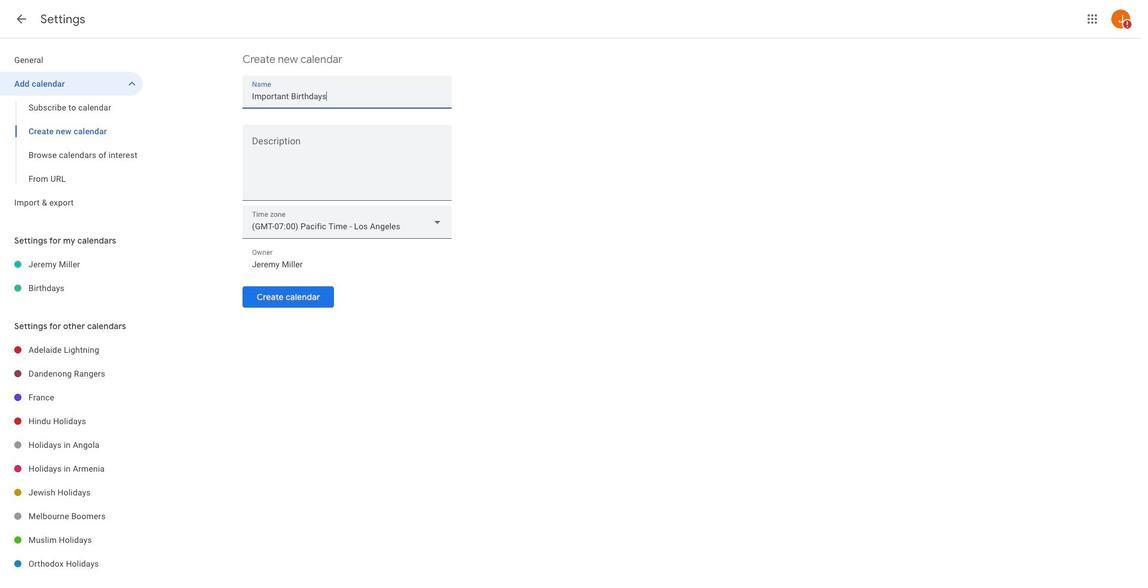 Task type: locate. For each thing, give the bounding box(es) containing it.
None text field
[[242, 138, 452, 196], [252, 256, 442, 273], [242, 138, 452, 196], [252, 256, 442, 273]]

tree
[[0, 48, 143, 215], [0, 253, 143, 300], [0, 338, 143, 575]]

0 vertical spatial tree
[[0, 48, 143, 215]]

muslim holidays tree item
[[0, 528, 143, 552]]

jeremy miller tree item
[[0, 253, 143, 276]]

None text field
[[252, 88, 442, 105]]

group
[[0, 96, 143, 191]]

None field
[[242, 206, 452, 239]]

adelaide lightning tree item
[[0, 338, 143, 362]]

1 vertical spatial tree
[[0, 253, 143, 300]]

birthdays tree item
[[0, 276, 143, 300]]

jewish holidays tree item
[[0, 481, 143, 505]]

holidays in armenia tree item
[[0, 457, 143, 481]]

add calendar tree item
[[0, 72, 143, 96]]

2 vertical spatial tree
[[0, 338, 143, 575]]

france tree item
[[0, 386, 143, 409]]

heading
[[40, 12, 85, 27]]



Task type: describe. For each thing, give the bounding box(es) containing it.
holidays in angola tree item
[[0, 433, 143, 457]]

hindu holidays tree item
[[0, 409, 143, 433]]

1 tree from the top
[[0, 48, 143, 215]]

go back image
[[14, 12, 29, 26]]

2 tree from the top
[[0, 253, 143, 300]]

melbourne boomers tree item
[[0, 505, 143, 528]]

orthodox holidays tree item
[[0, 552, 143, 575]]

3 tree from the top
[[0, 338, 143, 575]]

dandenong rangers tree item
[[0, 362, 143, 386]]



Task type: vqa. For each thing, say whether or not it's contained in the screenshot.
Test LINK
no



